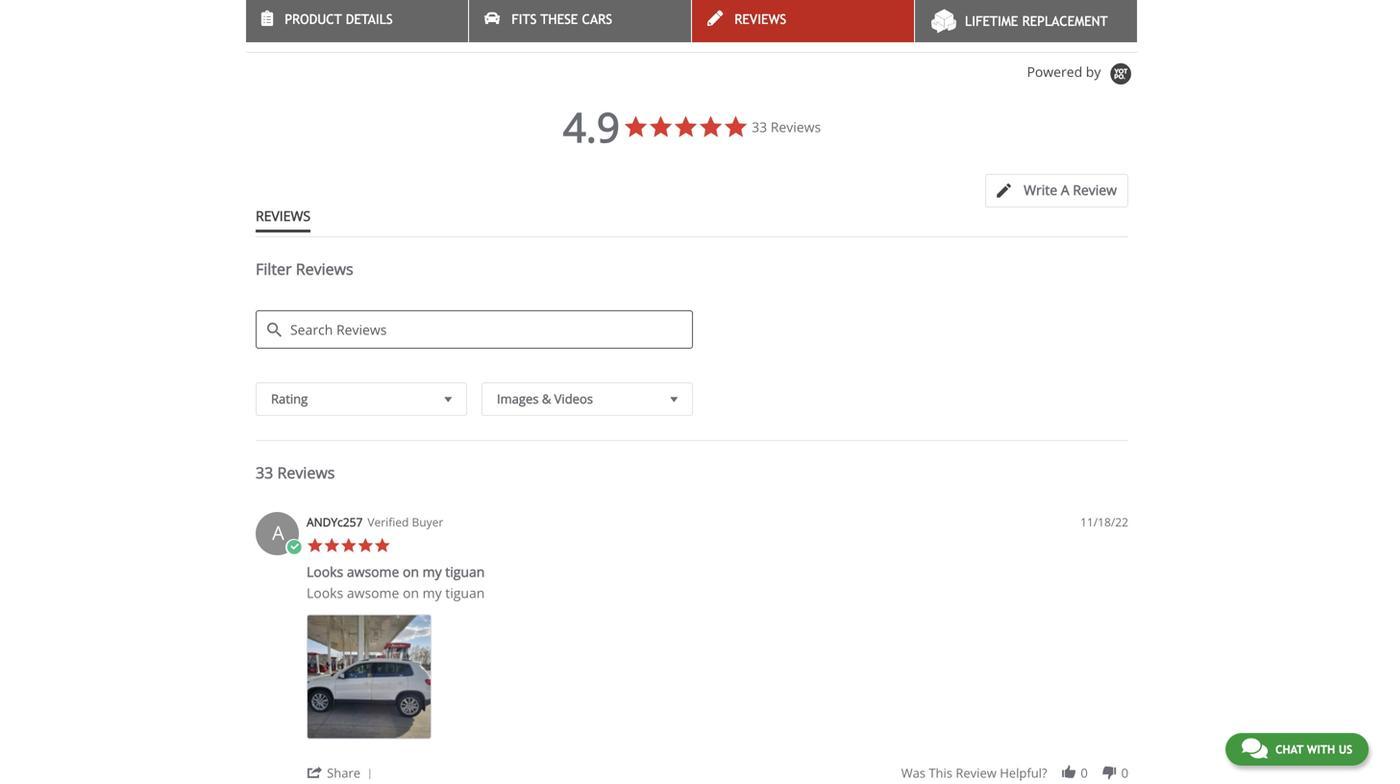 Task type: locate. For each thing, give the bounding box(es) containing it.
1 vertical spatial tiguan
[[445, 584, 485, 602]]

lifetime replacement
[[965, 13, 1108, 29]]

my
[[423, 563, 442, 581], [423, 584, 442, 602]]

0 vertical spatial on
[[403, 563, 419, 581]]

write a review
[[1024, 181, 1117, 199]]

1 vertical spatial a
[[272, 520, 284, 546]]

0 horizontal spatial down triangle image
[[440, 389, 457, 409]]

star image
[[323, 537, 340, 554], [357, 537, 374, 554], [374, 537, 391, 554]]

a right write
[[1061, 181, 1069, 199]]

group
[[901, 765, 1128, 781]]

image of review by andyc257 on 18 nov 2022 number 1 image
[[307, 615, 432, 740]]

1 vertical spatial 33 reviews
[[256, 462, 335, 483]]

star image down "verified"
[[374, 537, 391, 554]]

star image right circle checkmark icon
[[307, 537, 323, 554]]

images
[[497, 390, 539, 408]]

0 horizontal spatial a
[[272, 520, 284, 546]]

star image down andyc257
[[323, 537, 340, 554]]

by
[[1086, 62, 1101, 81]]

1 down triangle image from the left
[[440, 389, 457, 409]]

verified
[[368, 514, 409, 530]]

1 vertical spatial on
[[403, 584, 419, 602]]

2 looks from the top
[[307, 584, 343, 602]]

review date 11/18/22 element
[[1080, 514, 1128, 531]]

comments image
[[1242, 737, 1268, 760]]

0 vertical spatial looks
[[307, 563, 343, 581]]

on
[[403, 563, 419, 581], [403, 584, 419, 602]]

1 horizontal spatial star image
[[340, 537, 357, 554]]

2 on from the top
[[403, 584, 419, 602]]

0 horizontal spatial 33 reviews
[[256, 462, 335, 483]]

lifetime
[[965, 13, 1018, 29]]

looks
[[307, 563, 343, 581], [307, 584, 343, 602]]

down triangle image inside "rating filter" field
[[440, 389, 457, 409]]

33
[[752, 118, 767, 136], [256, 462, 273, 483]]

0 vertical spatial tiguan
[[445, 563, 485, 581]]

1 my from the top
[[423, 563, 442, 581]]

tiguan
[[445, 563, 485, 581], [445, 584, 485, 602]]

chat
[[1275, 743, 1303, 756]]

1 horizontal spatial 33 reviews
[[752, 118, 821, 136]]

1 vertical spatial awsome
[[347, 584, 399, 602]]

1 vertical spatial 33
[[256, 462, 273, 483]]

seperator image
[[364, 769, 376, 781]]

rating
[[271, 390, 308, 408]]

filter reviews
[[256, 259, 353, 279]]

down triangle image inside images & videos field
[[666, 389, 682, 409]]

reviews
[[256, 207, 311, 225]]

replacement
[[1022, 13, 1108, 29]]

2 star image from the left
[[357, 537, 374, 554]]

Images & Videos Filter field
[[482, 383, 693, 416]]

verified buyer heading
[[368, 514, 443, 531]]

list item
[[307, 615, 432, 740]]

lifetime replacement link
[[915, 0, 1137, 42]]

2 my from the top
[[423, 584, 442, 602]]

1 horizontal spatial a
[[1061, 181, 1069, 199]]

Search Reviews search field
[[256, 311, 693, 349]]

down triangle image for rating
[[440, 389, 457, 409]]

reviews inside heading
[[296, 259, 353, 279]]

1 horizontal spatial down triangle image
[[666, 389, 682, 409]]

2 tiguan from the top
[[445, 584, 485, 602]]

write
[[1024, 181, 1057, 199]]

Rating Filter field
[[256, 383, 467, 416]]

product details link
[[246, 0, 468, 42]]

share image
[[307, 765, 323, 781]]

0 horizontal spatial star image
[[307, 537, 323, 554]]

a left circle checkmark icon
[[272, 520, 284, 546]]

magnifying glass image
[[267, 323, 282, 338]]

reviews
[[735, 12, 786, 27], [246, 15, 320, 37], [771, 118, 821, 136], [296, 259, 353, 279], [277, 462, 335, 483]]

chat with us link
[[1225, 733, 1369, 766]]

0 vertical spatial a
[[1061, 181, 1069, 199]]

1 vertical spatial my
[[423, 584, 442, 602]]

star image down andyc257
[[340, 537, 357, 554]]

1 vertical spatial looks
[[307, 584, 343, 602]]

star image down andyc257 verified buyer
[[357, 537, 374, 554]]

0 vertical spatial my
[[423, 563, 442, 581]]

product details
[[285, 12, 393, 27]]

0 vertical spatial awsome
[[347, 563, 399, 581]]

down triangle image for images & videos
[[666, 389, 682, 409]]

down triangle image
[[440, 389, 457, 409], [666, 389, 682, 409]]

filter reviews heading
[[256, 259, 1128, 296]]

buyer
[[412, 514, 443, 530]]

33 reviews
[[752, 118, 821, 136], [256, 462, 335, 483]]

awsome
[[347, 563, 399, 581], [347, 584, 399, 602]]

cars
[[582, 12, 612, 27]]

4.9
[[563, 99, 620, 154]]

star image
[[307, 537, 323, 554], [340, 537, 357, 554]]

1 horizontal spatial 33
[[752, 118, 767, 136]]

a
[[1061, 181, 1069, 199], [272, 520, 284, 546]]

write no frame image
[[997, 184, 1021, 198]]

2 down triangle image from the left
[[666, 389, 682, 409]]

0 vertical spatial 33
[[752, 118, 767, 136]]



Task type: vqa. For each thing, say whether or not it's contained in the screenshot.
phone ICON
no



Task type: describe. For each thing, give the bounding box(es) containing it.
review
[[1073, 181, 1117, 199]]

powered
[[1027, 62, 1082, 81]]

with
[[1307, 743, 1335, 756]]

looks awsome on my tiguan looks awsome on my tiguan
[[307, 563, 485, 602]]

1 tiguan from the top
[[445, 563, 485, 581]]

1 awsome from the top
[[347, 563, 399, 581]]

1 star image from the left
[[323, 537, 340, 554]]

1 on from the top
[[403, 563, 419, 581]]

product
[[285, 12, 342, 27]]

fits
[[512, 12, 537, 27]]

&
[[542, 390, 551, 408]]

1 star image from the left
[[307, 537, 323, 554]]

fits these cars link
[[469, 0, 691, 42]]

andyc257 verified buyer
[[307, 514, 443, 530]]

1 looks from the top
[[307, 563, 343, 581]]

these
[[541, 12, 578, 27]]

videos
[[554, 390, 593, 408]]

images & videos
[[497, 390, 593, 408]]

reviews link
[[692, 0, 914, 42]]

us
[[1339, 743, 1352, 756]]

4.9 star rating element
[[563, 99, 620, 154]]

powered by link
[[1027, 62, 1138, 87]]

powered by
[[1027, 62, 1104, 81]]

details
[[346, 12, 393, 27]]

0 horizontal spatial 33
[[256, 462, 273, 483]]

chat with us
[[1275, 743, 1352, 756]]

looks awsome on my tiguan heading
[[307, 563, 485, 585]]

3 star image from the left
[[374, 537, 391, 554]]

0 vertical spatial 33 reviews
[[752, 118, 821, 136]]

circle checkmark image
[[285, 539, 302, 556]]

fits these cars
[[512, 12, 612, 27]]

a inside dropdown button
[[1061, 181, 1069, 199]]

write a review button
[[985, 174, 1128, 208]]

2 star image from the left
[[340, 537, 357, 554]]

vote down review by andyc257 on 18 nov 2022 image
[[1101, 765, 1118, 781]]

11/18/22
[[1080, 514, 1128, 530]]

andyc257
[[307, 514, 363, 530]]

filter
[[256, 259, 292, 279]]

2 awsome from the top
[[347, 584, 399, 602]]

vote up review by andyc257 on 18 nov 2022 image
[[1060, 765, 1077, 781]]



